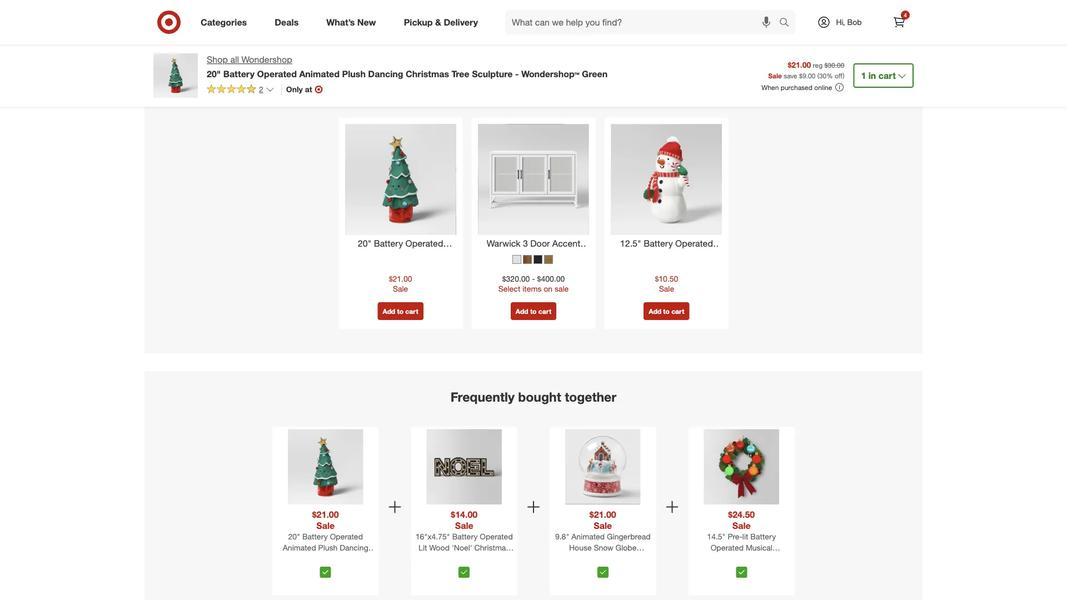 Task type: locate. For each thing, give the bounding box(es) containing it.
when
[[762, 83, 779, 91]]

1 vertical spatial plush
[[318, 543, 338, 553]]

cart down on in the top right of the page
[[539, 307, 552, 316]]

0 vertical spatial 20"
[[207, 68, 221, 79]]

1 horizontal spatial add
[[516, 307, 528, 316]]

sale inside $21.00 sale 9.8" animated gingerbread house snow globe christmas decorative prop - wondershop™
[[594, 521, 612, 532]]

20" battery operated animated plush dancing christmas tree sculpture - wondershop™ green link
[[275, 532, 377, 575]]

battery inside "$14.00 sale 16"x4.75" battery operated lit wood 'noel' christmas tabletop sign - wondershop™ black"
[[452, 532, 478, 542]]

0 horizontal spatial to
[[397, 307, 404, 316]]

2 add to cart button from the left
[[511, 303, 557, 320]]

sale inside "$14.00 sale 16"x4.75" battery operated lit wood 'noel' christmas tabletop sign - wondershop™ black"
[[455, 521, 473, 532]]

to down items
[[530, 307, 537, 316]]

$21.00 inside '$21.00 reg $30.00 sale save $ 9.00 ( 30 % off )'
[[788, 60, 811, 70]]

add for $10.50 sale
[[649, 307, 662, 316]]

3 add to cart button from the left
[[644, 303, 690, 320]]

christmas for $24.50 sale 14.5" pre-lit battery operated musical christmas novelty wreath green - wondershop™
[[697, 555, 732, 564]]

2 add from the left
[[516, 307, 528, 316]]

1 vertical spatial dancing
[[340, 543, 368, 553]]

$21.00 sale 20" battery operated animated plush dancing christmas tree sculpture - wondershop™ green
[[279, 510, 372, 575]]

add to cart button down $21.00 sale
[[378, 303, 423, 320]]

3 add from the left
[[649, 307, 662, 316]]

1 vertical spatial tree
[[317, 555, 331, 564]]

3 to from the left
[[663, 307, 670, 316]]

1 add to cart from the left
[[383, 307, 418, 316]]

0 vertical spatial plush
[[342, 68, 366, 79]]

dancing
[[368, 68, 403, 79], [340, 543, 368, 553]]

$21.00
[[788, 60, 811, 70], [389, 274, 412, 284], [312, 510, 339, 520], [590, 510, 616, 520]]

- inside $21.00 sale 20" battery operated animated plush dancing christmas tree sculpture - wondershop™ green
[[369, 555, 372, 564]]

sale
[[555, 284, 569, 294]]

2 add to cart from the left
[[516, 307, 552, 316]]

to for $320.00 - $400.00 select items on sale
[[530, 307, 537, 316]]

1 vertical spatial 20"
[[288, 532, 300, 542]]

2 horizontal spatial add to cart button
[[644, 303, 690, 320]]

- inside shop all wondershop 20" battery operated animated plush dancing christmas tree sculpture - wondershop™ green
[[515, 68, 519, 79]]

3 add to cart from the left
[[649, 307, 685, 316]]

$21.00 for $21.00 sale 9.8" animated gingerbread house snow globe christmas decorative prop - wondershop™
[[590, 510, 616, 520]]

tree
[[452, 68, 470, 79], [317, 555, 331, 564]]

$320.00 - $400.00 select items on sale
[[498, 274, 569, 294]]

operated inside $21.00 sale 20" battery operated animated plush dancing christmas tree sculpture - wondershop™ green
[[330, 532, 363, 542]]

(
[[818, 71, 819, 80]]

items
[[523, 284, 542, 294]]

search
[[774, 18, 801, 29]]

christmas inside $21.00 sale 20" battery operated animated plush dancing christmas tree sculpture - wondershop™ green
[[279, 555, 315, 564]]

0 vertical spatial animated
[[299, 68, 340, 79]]

shop
[[207, 54, 228, 65]]

$24.50
[[728, 510, 755, 520]]

sale for $14.00 sale 16"x4.75" battery operated lit wood 'noel' christmas tabletop sign - wondershop™ black
[[455, 521, 473, 532]]

plush inside $21.00 sale 20" battery operated animated plush dancing christmas tree sculpture - wondershop™ green
[[318, 543, 338, 553]]

new
[[357, 17, 376, 28]]

1 horizontal spatial plush
[[342, 68, 366, 79]]

1 horizontal spatial sculpture
[[472, 68, 513, 79]]

operated
[[257, 68, 297, 79], [330, 532, 363, 542], [480, 532, 513, 542], [711, 543, 744, 553]]

2 vertical spatial animated
[[283, 543, 316, 553]]

hi, bob
[[836, 17, 862, 27]]

cart down $10.50 sale at the top of the page
[[672, 307, 685, 316]]

sale inside $24.50 sale 14.5" pre-lit battery operated musical christmas novelty wreath green - wondershop™
[[733, 521, 751, 532]]

animated inside $21.00 sale 20" battery operated animated plush dancing christmas tree sculpture - wondershop™ green
[[283, 543, 316, 553]]

christmas inside shop all wondershop 20" battery operated animated plush dancing christmas tree sculpture - wondershop™ green
[[406, 68, 449, 79]]

what's new link
[[317, 10, 390, 34]]

$21.00 reg $30.00 sale save $ 9.00 ( 30 % off )
[[768, 60, 845, 80]]

christmas
[[406, 68, 449, 79], [475, 543, 510, 553], [279, 555, 315, 564], [556, 555, 592, 564], [697, 555, 732, 564]]

natural image
[[544, 255, 553, 264]]

animated inside shop all wondershop 20" battery operated animated plush dancing christmas tree sculpture - wondershop™ green
[[299, 68, 340, 79]]

novelty
[[734, 555, 760, 564]]

2 horizontal spatial green
[[703, 566, 725, 575]]

save
[[784, 71, 798, 80]]

musical
[[746, 543, 773, 553]]

tree inside shop all wondershop 20" battery operated animated plush dancing christmas tree sculpture - wondershop™ green
[[452, 68, 470, 79]]

0 vertical spatial sculpture
[[472, 68, 513, 79]]

warwick 3 door accent tv stand for tvs up to 59" - threshold™ image
[[478, 125, 589, 235], [478, 125, 589, 235]]

0 vertical spatial dancing
[[368, 68, 403, 79]]

$21.00 inside $21.00 sale 9.8" animated gingerbread house snow globe christmas decorative prop - wondershop™
[[590, 510, 616, 520]]

animated
[[299, 68, 340, 79], [572, 532, 605, 542], [283, 543, 316, 553]]

$14.00
[[451, 510, 478, 520]]

add to cart down $21.00 sale
[[383, 307, 418, 316]]

add to cart for $21.00 sale
[[383, 307, 418, 316]]

tabletop
[[438, 555, 468, 564]]

cart right in
[[879, 70, 896, 81]]

christmas inside "$14.00 sale 16"x4.75" battery operated lit wood 'noel' christmas tabletop sign - wondershop™ black"
[[475, 543, 510, 553]]

None checkbox
[[597, 567, 609, 579], [736, 567, 747, 579], [597, 567, 609, 579], [736, 567, 747, 579]]

add to cart down items
[[516, 307, 552, 316]]

plush
[[342, 68, 366, 79], [318, 543, 338, 553]]

image of 20" battery operated animated plush dancing christmas tree sculpture - wondershop™ green image
[[153, 53, 198, 98]]

shop all wondershop 20" battery operated animated plush dancing christmas tree sculpture - wondershop™ green
[[207, 54, 608, 79]]

to for $21.00 sale
[[397, 307, 404, 316]]

deals link
[[265, 10, 313, 34]]

2 horizontal spatial to
[[663, 307, 670, 316]]

wondershop™ for $21.00 sale 9.8" animated gingerbread house snow globe christmas decorative prop - wondershop™
[[581, 566, 630, 575]]

1 horizontal spatial add to cart
[[516, 307, 552, 316]]

0 horizontal spatial 20"
[[207, 68, 221, 79]]

frequently bought together
[[451, 389, 617, 405]]

0 horizontal spatial tree
[[317, 555, 331, 564]]

sale inside '$21.00 reg $30.00 sale save $ 9.00 ( 30 % off )'
[[768, 71, 782, 80]]

$
[[799, 71, 803, 80]]

add to cart button down items
[[511, 303, 557, 320]]

add down $21.00 sale
[[383, 307, 395, 316]]

1 add from the left
[[383, 307, 395, 316]]

christmas inside $21.00 sale 9.8" animated gingerbread house snow globe christmas decorative prop - wondershop™
[[556, 555, 592, 564]]

christmas for $14.00 sale 16"x4.75" battery operated lit wood 'noel' christmas tabletop sign - wondershop™ black
[[475, 543, 510, 553]]

0 horizontal spatial sculpture
[[333, 555, 367, 564]]

pickup & delivery
[[404, 17, 478, 28]]

0 horizontal spatial add
[[383, 307, 395, 316]]

add to cart button down $10.50 sale at the top of the page
[[644, 303, 690, 320]]

to down $10.50 sale at the top of the page
[[663, 307, 670, 316]]

$21.00 for $21.00 sale
[[389, 274, 412, 284]]

battery
[[223, 68, 255, 79], [302, 532, 328, 542], [452, 532, 478, 542], [751, 532, 776, 542]]

9.8" animated gingerbread house snow globe christmas decorative prop - wondershop™ image
[[565, 430, 641, 505]]

1 vertical spatial sculpture
[[333, 555, 367, 564]]

1 horizontal spatial tree
[[452, 68, 470, 79]]

add to cart button for $10.50 sale
[[644, 303, 690, 320]]

0 horizontal spatial plush
[[318, 543, 338, 553]]

green
[[582, 68, 608, 79], [340, 566, 362, 575], [703, 566, 725, 575]]

wondershop™
[[521, 68, 580, 79], [290, 566, 338, 575], [429, 566, 478, 575], [581, 566, 630, 575], [732, 566, 780, 575]]

2 horizontal spatial add
[[649, 307, 662, 316]]

0 horizontal spatial green
[[340, 566, 362, 575]]

- inside $24.50 sale 14.5" pre-lit battery operated musical christmas novelty wreath green - wondershop™
[[727, 566, 730, 575]]

1 in cart
[[861, 70, 896, 81]]

add to cart
[[383, 307, 418, 316], [516, 307, 552, 316], [649, 307, 685, 316]]

sale
[[768, 71, 782, 80], [393, 284, 408, 294], [659, 284, 674, 294], [316, 521, 335, 532], [455, 521, 473, 532], [594, 521, 612, 532], [733, 521, 751, 532]]

1 add to cart button from the left
[[378, 303, 423, 320]]

add
[[383, 307, 395, 316], [516, 307, 528, 316], [649, 307, 662, 316]]

$10.50
[[655, 274, 678, 284]]

1 horizontal spatial green
[[582, 68, 608, 79]]

None checkbox
[[320, 567, 331, 579], [459, 567, 470, 579], [320, 567, 331, 579], [459, 567, 470, 579]]

to down $21.00 sale
[[397, 307, 404, 316]]

1 to from the left
[[397, 307, 404, 316]]

0 vertical spatial tree
[[452, 68, 470, 79]]

2 to from the left
[[530, 307, 537, 316]]

add down $10.50 sale at the top of the page
[[649, 307, 662, 316]]

what's new
[[326, 17, 376, 28]]

delivery
[[444, 17, 478, 28]]

add down items
[[516, 307, 528, 316]]

cart for $21.00 sale
[[405, 307, 418, 316]]

christmas inside $24.50 sale 14.5" pre-lit battery operated musical christmas novelty wreath green - wondershop™
[[697, 555, 732, 564]]

sale inside $21.00 sale
[[393, 284, 408, 294]]

$24.50 sale 14.5" pre-lit battery operated musical christmas novelty wreath green - wondershop™
[[697, 510, 787, 575]]

cart
[[879, 70, 896, 81], [405, 307, 418, 316], [539, 307, 552, 316], [672, 307, 685, 316]]

cart down $21.00 sale
[[405, 307, 418, 316]]

1 horizontal spatial 20"
[[288, 532, 300, 542]]

12.5" battery operated animated plush snowman christmas figurine - wondershop™ white image
[[611, 125, 722, 235], [611, 125, 722, 235]]

sculpture inside shop all wondershop 20" battery operated animated plush dancing christmas tree sculpture - wondershop™ green
[[472, 68, 513, 79]]

- inside "$14.00 sale 16"x4.75" battery operated lit wood 'noel' christmas tabletop sign - wondershop™ black"
[[488, 555, 491, 564]]

add to cart for $10.50 sale
[[649, 307, 685, 316]]

sculpture
[[472, 68, 513, 79], [333, 555, 367, 564]]

christmas for $21.00 sale 9.8" animated gingerbread house snow globe christmas decorative prop - wondershop™
[[556, 555, 592, 564]]

9.8" animated gingerbread house snow globe christmas decorative prop - wondershop™ link
[[552, 532, 654, 575]]

9.00
[[803, 71, 816, 80]]

wondershop™ inside $21.00 sale 9.8" animated gingerbread house snow globe christmas decorative prop - wondershop™
[[581, 566, 630, 575]]

wondershop™ inside $21.00 sale 20" battery operated animated plush dancing christmas tree sculpture - wondershop™ green
[[290, 566, 338, 575]]

16"x4.75" battery operated lit wood 'noel' christmas tabletop sign - wondershop™ black link
[[413, 532, 515, 575]]

20" battery operated animated plush dancing christmas tree sculpture - wondershop™ green image
[[345, 125, 456, 235], [345, 125, 456, 235], [288, 430, 363, 505]]

0 horizontal spatial add to cart button
[[378, 303, 423, 320]]

0 horizontal spatial add to cart
[[383, 307, 418, 316]]

wondershop™ inside "$14.00 sale 16"x4.75" battery operated lit wood 'noel' christmas tabletop sign - wondershop™ black"
[[429, 566, 478, 575]]

sale inside $21.00 sale 20" battery operated animated plush dancing christmas tree sculpture - wondershop™ green
[[316, 521, 335, 532]]

sculpture inside $21.00 sale 20" battery operated animated plush dancing christmas tree sculpture - wondershop™ green
[[333, 555, 367, 564]]

1 horizontal spatial add to cart button
[[511, 303, 557, 320]]

1
[[861, 70, 866, 81]]

What can we help you find? suggestions appear below search field
[[505, 10, 782, 34]]

add to cart button
[[378, 303, 423, 320], [511, 303, 557, 320], [644, 303, 690, 320]]

green inside $21.00 sale 20" battery operated animated plush dancing christmas tree sculpture - wondershop™ green
[[340, 566, 362, 575]]

1 horizontal spatial to
[[530, 307, 537, 316]]

categories link
[[191, 10, 261, 34]]

$21.00 inside $21.00 sale 20" battery operated animated plush dancing christmas tree sculpture - wondershop™ green
[[312, 510, 339, 520]]

add to cart down $10.50 sale at the top of the page
[[649, 307, 685, 316]]

lit
[[419, 543, 427, 553]]

sale for $24.50 sale 14.5" pre-lit battery operated musical christmas novelty wreath green - wondershop™
[[733, 521, 751, 532]]

20"
[[207, 68, 221, 79], [288, 532, 300, 542]]

add for $320.00 - $400.00 select items on sale
[[516, 307, 528, 316]]

operated inside "$14.00 sale 16"x4.75" battery operated lit wood 'noel' christmas tabletop sign - wondershop™ black"
[[480, 532, 513, 542]]

sale inside $10.50 sale
[[659, 284, 674, 294]]

pickup & delivery link
[[395, 10, 492, 34]]

in
[[869, 70, 876, 81]]

1 vertical spatial animated
[[572, 532, 605, 542]]

to
[[397, 307, 404, 316], [530, 307, 537, 316], [663, 307, 670, 316]]

2 horizontal spatial add to cart
[[649, 307, 685, 316]]



Task type: describe. For each thing, give the bounding box(es) containing it.
battery inside $21.00 sale 20" battery operated animated plush dancing christmas tree sculpture - wondershop™ green
[[302, 532, 328, 542]]

wreath
[[762, 555, 787, 564]]

sale for $21.00 sale 9.8" animated gingerbread house snow globe christmas decorative prop - wondershop™
[[594, 521, 612, 532]]

14.5"
[[707, 532, 726, 542]]

wondershop
[[242, 54, 292, 65]]

4
[[904, 11, 907, 18]]

pre-
[[728, 532, 743, 542]]

16"x4.75"
[[416, 532, 450, 542]]

20" inside shop all wondershop 20" battery operated animated plush dancing christmas tree sculpture - wondershop™ green
[[207, 68, 221, 79]]

2 link
[[207, 84, 275, 97]]

wondershop™ for $14.00 sale 16"x4.75" battery operated lit wood 'noel' christmas tabletop sign - wondershop™ black
[[429, 566, 478, 575]]

bought
[[518, 389, 561, 405]]

$320.00
[[502, 274, 530, 284]]

14.5" pre-lit battery operated musical christmas novelty wreath green - wondershop™ link
[[691, 532, 793, 575]]

cart for $320.00 - $400.00 select items on sale
[[539, 307, 552, 316]]

$21.00 for $21.00 sale 20" battery operated animated plush dancing christmas tree sculpture - wondershop™ green
[[312, 510, 339, 520]]

- inside $320.00 - $400.00 select items on sale
[[532, 274, 535, 284]]

$10.50 sale
[[655, 274, 678, 294]]

black
[[480, 566, 499, 575]]

sale for $10.50 sale
[[659, 284, 674, 294]]

1 in cart for 20" battery operated animated plush dancing christmas tree sculpture - wondershop™ green element
[[861, 70, 896, 81]]

dancing inside $21.00 sale 20" battery operated animated plush dancing christmas tree sculpture - wondershop™ green
[[340, 543, 368, 553]]

lit
[[743, 532, 749, 542]]

deals
[[275, 17, 299, 28]]

battery inside $24.50 sale 14.5" pre-lit battery operated musical christmas novelty wreath green - wondershop™
[[751, 532, 776, 542]]

wondershop™ for $21.00 sale 20" battery operated animated plush dancing christmas tree sculpture - wondershop™ green
[[290, 566, 338, 575]]

20" inside $21.00 sale 20" battery operated animated plush dancing christmas tree sculpture - wondershop™ green
[[288, 532, 300, 542]]

dancing inside shop all wondershop 20" battery operated animated plush dancing christmas tree sculpture - wondershop™ green
[[368, 68, 403, 79]]

add to cart button for $320.00 - $400.00 select items on sale
[[511, 303, 557, 320]]

prop
[[633, 555, 650, 564]]

$21.00 sale
[[389, 274, 412, 294]]

together
[[565, 389, 617, 405]]

$21.00 sale 9.8" animated gingerbread house snow globe christmas decorative prop - wondershop™
[[555, 510, 651, 575]]

$21.00 for $21.00 reg $30.00 sale save $ 9.00 ( 30 % off )
[[788, 60, 811, 70]]

4 link
[[887, 10, 912, 34]]

what's
[[326, 17, 355, 28]]

search button
[[774, 10, 801, 37]]

white image
[[513, 255, 521, 264]]

all
[[230, 54, 239, 65]]

green inside $24.50 sale 14.5" pre-lit battery operated musical christmas novelty wreath green - wondershop™
[[703, 566, 725, 575]]

sale for $21.00 sale 20" battery operated animated plush dancing christmas tree sculpture - wondershop™ green
[[316, 521, 335, 532]]

categories
[[201, 17, 247, 28]]

globe
[[616, 543, 637, 553]]

sale for $21.00 sale
[[393, 284, 408, 294]]

brown image
[[523, 255, 532, 264]]

$30.00
[[825, 61, 845, 69]]

black image
[[534, 255, 543, 264]]

- inside $21.00 sale 9.8" animated gingerbread house snow globe christmas decorative prop - wondershop™
[[576, 566, 579, 575]]

wondershop™ inside $24.50 sale 14.5" pre-lit battery operated musical christmas novelty wreath green - wondershop™
[[732, 566, 780, 575]]

)
[[843, 71, 845, 80]]

green inside shop all wondershop 20" battery operated animated plush dancing christmas tree sculpture - wondershop™ green
[[582, 68, 608, 79]]

$14.00 sale 16"x4.75" battery operated lit wood 'noel' christmas tabletop sign - wondershop™ black
[[416, 510, 513, 575]]

gingerbread
[[607, 532, 651, 542]]

wondershop™ inside shop all wondershop 20" battery operated animated plush dancing christmas tree sculpture - wondershop™ green
[[521, 68, 580, 79]]

16"x4.75" battery operated lit wood 'noel' christmas tabletop sign - wondershop™ black image
[[427, 430, 502, 505]]

hi,
[[836, 17, 845, 27]]

to for $10.50 sale
[[663, 307, 670, 316]]

only at
[[286, 84, 312, 94]]

snow
[[594, 543, 614, 553]]

add to cart button for $21.00 sale
[[378, 303, 423, 320]]

pickup
[[404, 17, 433, 28]]

battery inside shop all wondershop 20" battery operated animated plush dancing christmas tree sculpture - wondershop™ green
[[223, 68, 255, 79]]

30
[[819, 71, 827, 80]]

decorative
[[594, 555, 631, 564]]

tree inside $21.00 sale 20" battery operated animated plush dancing christmas tree sculpture - wondershop™ green
[[317, 555, 331, 564]]

purchased
[[781, 83, 813, 91]]

9.8"
[[555, 532, 569, 542]]

add to cart for $320.00 - $400.00 select items on sale
[[516, 307, 552, 316]]

$400.00
[[537, 274, 565, 284]]

plush inside shop all wondershop 20" battery operated animated plush dancing christmas tree sculpture - wondershop™ green
[[342, 68, 366, 79]]

frequently
[[451, 389, 515, 405]]

off
[[835, 71, 843, 80]]

online
[[815, 83, 832, 91]]

house
[[569, 543, 592, 553]]

&
[[435, 17, 441, 28]]

at
[[305, 84, 312, 94]]

14.5" pre-lit battery operated musical christmas novelty wreath green - wondershop™ image
[[704, 430, 779, 505]]

operated inside $24.50 sale 14.5" pre-lit battery operated musical christmas novelty wreath green - wondershop™
[[711, 543, 744, 553]]

operated inside shop all wondershop 20" battery operated animated plush dancing christmas tree sculpture - wondershop™ green
[[257, 68, 297, 79]]

select
[[498, 284, 521, 294]]

add for $21.00 sale
[[383, 307, 395, 316]]

only
[[286, 84, 303, 94]]

wood
[[429, 543, 450, 553]]

%
[[827, 71, 833, 80]]

animated inside $21.00 sale 9.8" animated gingerbread house snow globe christmas decorative prop - wondershop™
[[572, 532, 605, 542]]

sign
[[470, 555, 485, 564]]

bob
[[848, 17, 862, 27]]

reg
[[813, 61, 823, 69]]

when purchased online
[[762, 83, 832, 91]]

christmas for $21.00 sale 20" battery operated animated plush dancing christmas tree sculpture - wondershop™ green
[[279, 555, 315, 564]]

cart for $10.50 sale
[[672, 307, 685, 316]]

'noel'
[[452, 543, 472, 553]]

on
[[544, 284, 553, 294]]

2
[[259, 84, 263, 94]]



Task type: vqa. For each thing, say whether or not it's contained in the screenshot.
ISO
no



